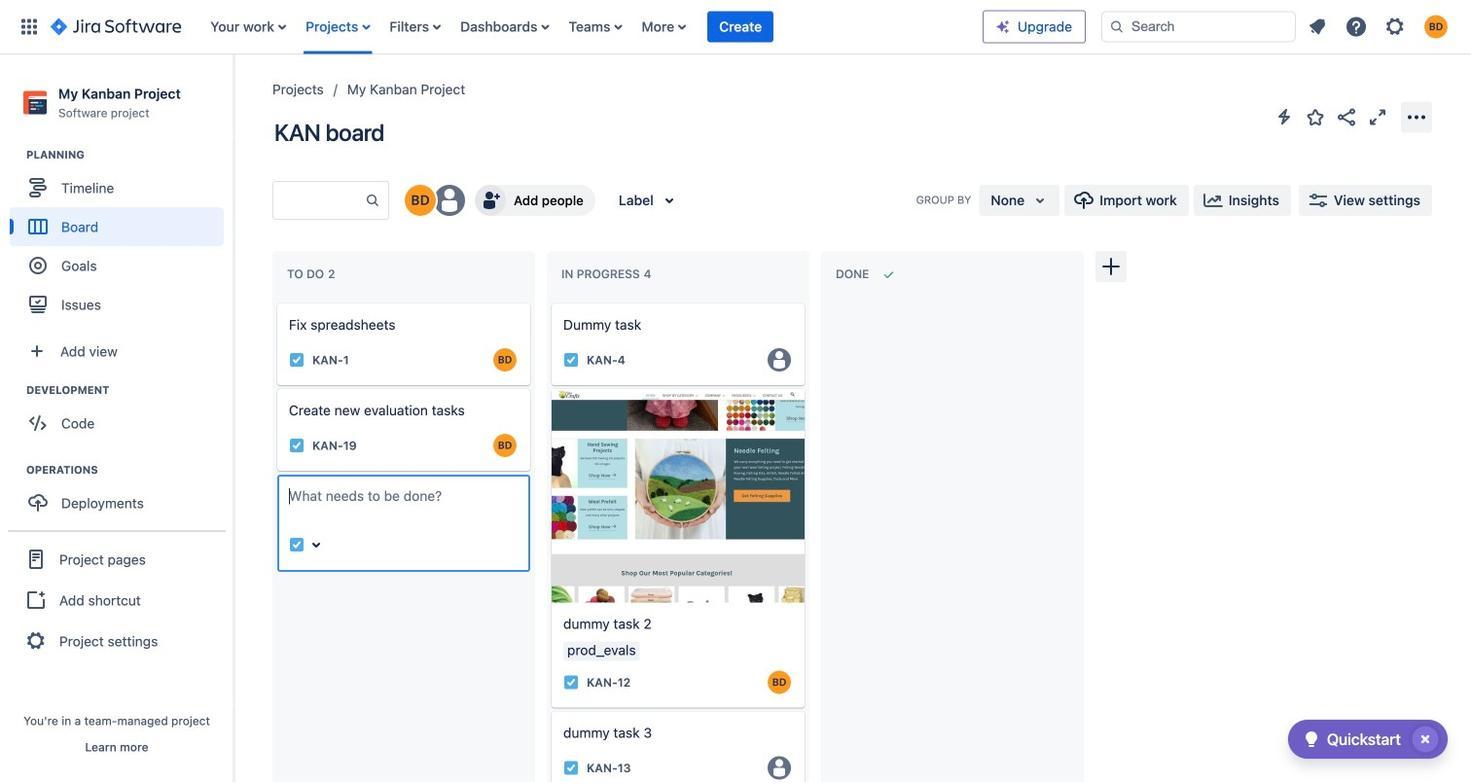 Task type: describe. For each thing, give the bounding box(es) containing it.
appswitcher icon image
[[18, 15, 41, 38]]

sidebar element
[[0, 54, 234, 782]]

import image
[[1072, 189, 1096, 212]]

goal image
[[29, 257, 47, 275]]

task image for the top create issue image
[[289, 352, 305, 368]]

dismiss quickstart image
[[1410, 724, 1441, 755]]

0 vertical spatial create issue image
[[264, 290, 287, 313]]

in progress element
[[561, 267, 655, 281]]

planning image
[[3, 143, 26, 167]]

primary element
[[12, 0, 983, 54]]

create column image
[[1099, 255, 1123, 278]]

add people image
[[479, 189, 502, 212]]

1 horizontal spatial task image
[[563, 760, 579, 776]]

Search field
[[1101, 11, 1296, 42]]

help image
[[1345, 15, 1368, 38]]

star kan board image
[[1304, 106, 1327, 129]]

search image
[[1109, 19, 1125, 35]]

your profile and settings image
[[1424, 15, 1448, 38]]

1 horizontal spatial list
[[1300, 9, 1459, 44]]

2 vertical spatial create issue image
[[538, 698, 561, 721]]

0 horizontal spatial list
[[201, 0, 983, 54]]

settings image
[[1384, 15, 1407, 38]]

notifications image
[[1306, 15, 1329, 38]]

group for planning icon at top
[[10, 147, 233, 330]]



Task type: vqa. For each thing, say whether or not it's contained in the screenshot.
Arrow Down Image
no



Task type: locate. For each thing, give the bounding box(es) containing it.
task image
[[289, 352, 305, 368], [563, 352, 579, 368], [289, 438, 305, 453], [563, 675, 579, 690]]

0 vertical spatial task image
[[289, 537, 305, 553]]

Search this board text field
[[273, 183, 365, 218]]

1 heading from the top
[[26, 147, 233, 163]]

1 vertical spatial create issue image
[[538, 376, 561, 399]]

0 vertical spatial create issue image
[[538, 290, 561, 313]]

to do element
[[287, 267, 339, 281]]

automations menu button icon image
[[1273, 105, 1296, 128]]

create issue image
[[264, 290, 287, 313], [264, 376, 287, 399], [538, 698, 561, 721]]

heading for 'operations' image
[[26, 462, 233, 478]]

1 vertical spatial heading
[[26, 383, 233, 398]]

1 create issue image from the top
[[538, 290, 561, 313]]

development image
[[3, 379, 26, 402]]

jira software image
[[51, 15, 181, 38], [51, 15, 181, 38]]

list
[[201, 0, 983, 54], [1300, 9, 1459, 44]]

task image
[[289, 537, 305, 553], [563, 760, 579, 776]]

banner
[[0, 0, 1471, 54]]

enter full screen image
[[1366, 106, 1389, 129]]

heading
[[26, 147, 233, 163], [26, 383, 233, 398], [26, 462, 233, 478]]

0 horizontal spatial task image
[[289, 537, 305, 553]]

task image for second create issue icon from the bottom
[[563, 352, 579, 368]]

more actions image
[[1405, 106, 1428, 129]]

heading for "development" image
[[26, 383, 233, 398]]

sidebar navigation image
[[212, 78, 255, 117]]

view settings image
[[1307, 189, 1330, 212]]

heading for planning icon at top
[[26, 147, 233, 163]]

2 heading from the top
[[26, 383, 233, 398]]

What needs to be done? - Press the "Enter" key to submit or the "Escape" key to cancel. text field
[[289, 486, 519, 525]]

2 create issue image from the top
[[538, 376, 561, 399]]

3 heading from the top
[[26, 462, 233, 478]]

0 vertical spatial heading
[[26, 147, 233, 163]]

list item
[[707, 0, 774, 54]]

2 vertical spatial heading
[[26, 462, 233, 478]]

1 vertical spatial create issue image
[[264, 376, 287, 399]]

1 vertical spatial task image
[[563, 760, 579, 776]]

group
[[10, 147, 233, 330], [10, 383, 233, 449], [10, 462, 233, 528], [8, 530, 226, 669]]

group for "development" image
[[10, 383, 233, 449]]

group for 'operations' image
[[10, 462, 233, 528]]

create issue image
[[538, 290, 561, 313], [538, 376, 561, 399]]

None search field
[[1101, 11, 1296, 42]]

task image for middle create issue image
[[289, 438, 305, 453]]

operations image
[[3, 458, 26, 482]]



